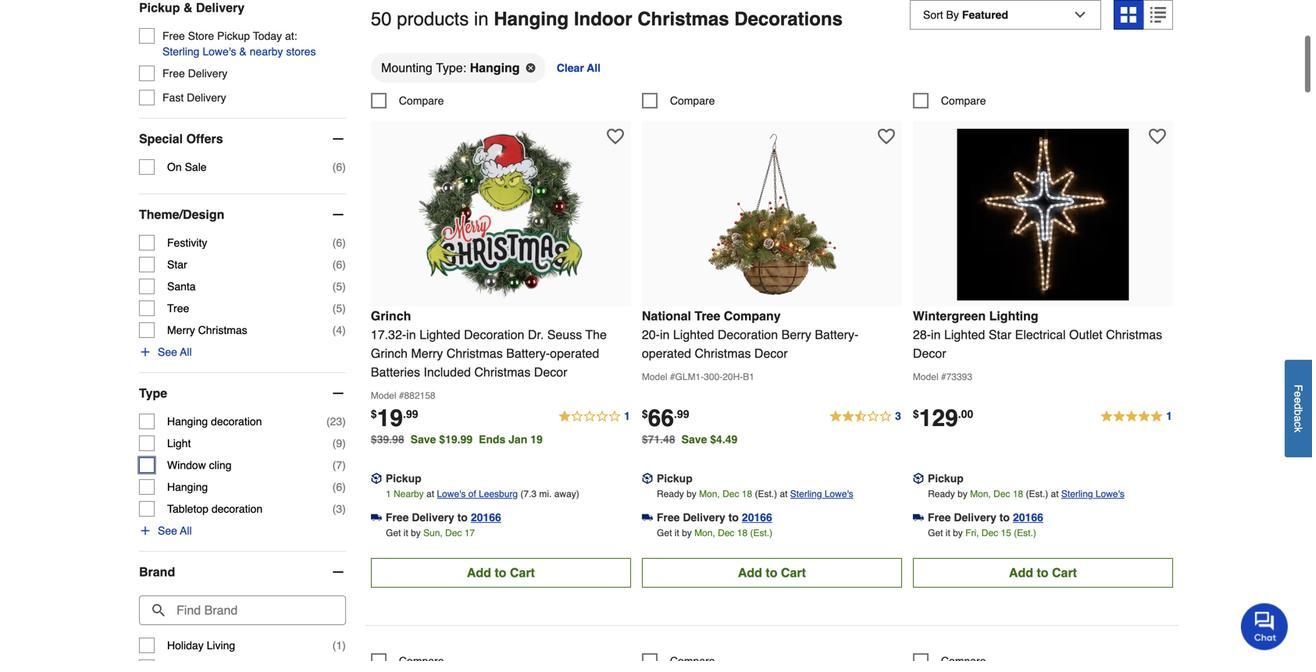 Task type: locate. For each thing, give the bounding box(es) containing it.
free delivery to 20166 up get it by mon, dec 18 (est.)
[[657, 512, 773, 524]]

1 ready by mon, dec 18 (est.) at sterling lowe's from the left
[[657, 489, 854, 500]]

at:
[[285, 30, 297, 42]]

2 horizontal spatial at
[[1051, 489, 1059, 500]]

in down national
[[660, 328, 670, 342]]

plus image up type
[[139, 346, 152, 359]]

at for get it by fri, dec 15 (est.)
[[1051, 489, 1059, 500]]

2 20166 from the left
[[742, 512, 773, 524]]

0 horizontal spatial .99
[[403, 408, 418, 421]]

0 horizontal spatial sterling lowe's button
[[791, 487, 854, 502]]

$ inside $ 19 .99
[[371, 408, 377, 421]]

8 ) from the top
[[342, 438, 346, 450]]

truck filled image for get it by mon, dec 18 (est.)
[[642, 513, 653, 524]]

add to cart down 15
[[1010, 566, 1078, 581]]

model for 20-in lighted decoration berry battery- operated christmas decor
[[642, 372, 668, 383]]

2 ready from the left
[[928, 489, 956, 500]]

sterling lowe's button for get it by mon, dec 18 (est.)
[[791, 487, 854, 502]]

1 horizontal spatial 1 button
[[1100, 408, 1174, 427]]

tabletop
[[167, 503, 209, 516]]

lighted down national
[[674, 328, 715, 342]]

leesburg
[[479, 489, 518, 500]]

0 horizontal spatial 19
[[377, 405, 403, 432]]

4 ) from the top
[[342, 281, 346, 293]]

1 $ from the left
[[371, 408, 377, 421]]

free delivery to 20166 up get it by fri, dec 15 (est.)
[[928, 512, 1044, 524]]

$ inside the $ 66 .99
[[642, 408, 648, 421]]

882158
[[404, 391, 436, 402]]

1 horizontal spatial add
[[738, 566, 763, 581]]

add to cart button down 17
[[371, 559, 631, 588]]

&
[[184, 0, 193, 15], [239, 45, 247, 58]]

2 see all button from the top
[[139, 524, 192, 539]]

minus image inside type button
[[330, 386, 346, 402]]

all down merry christmas
[[180, 346, 192, 359]]

2 at from the left
[[780, 489, 788, 500]]

1 vertical spatial decoration
[[212, 503, 263, 516]]

& up store
[[184, 0, 193, 15]]

1 horizontal spatial &
[[239, 45, 247, 58]]

2 ( 6 ) from the top
[[333, 237, 346, 249]]

all down tabletop
[[180, 525, 192, 538]]

2 see from the top
[[158, 525, 177, 538]]

2 horizontal spatial add to cart button
[[913, 559, 1174, 588]]

2 truck filled image from the left
[[642, 513, 653, 524]]

battery- down dr.
[[506, 346, 550, 361]]

christmas inside "wintergreen lighting 28-in lighted star electrical outlet christmas decor"
[[1107, 328, 1163, 342]]

1 vertical spatial see all
[[158, 525, 192, 538]]

2 horizontal spatial add to cart
[[1010, 566, 1078, 581]]

$ inside $ 129 .00
[[913, 408, 920, 421]]

5014124567 element
[[371, 654, 444, 662]]

2 add from the left
[[738, 566, 763, 581]]

# for decor
[[942, 372, 947, 383]]

decor down the 28-
[[913, 346, 947, 361]]

free right truck filled icon
[[928, 512, 951, 524]]

sterling lowe's button
[[791, 487, 854, 502], [1062, 487, 1125, 502]]

3 20166 button from the left
[[1014, 510, 1044, 526]]

0 vertical spatial ( 5 )
[[333, 281, 346, 293]]

0 vertical spatial minus image
[[330, 131, 346, 147]]

$71.48
[[642, 434, 676, 446]]

decor inside "wintergreen lighting 28-in lighted star electrical outlet christmas decor"
[[913, 346, 947, 361]]

1 decoration from the left
[[464, 328, 525, 342]]

1 inside image
[[624, 410, 631, 423]]

0 horizontal spatial get
[[386, 528, 401, 539]]

pickup down actual price $129.00 'element'
[[928, 473, 964, 485]]

0 horizontal spatial #
[[399, 391, 404, 402]]

truck filled image for get it by sun, dec 17
[[371, 513, 382, 524]]

3 $ from the left
[[913, 408, 920, 421]]

1 ready from the left
[[657, 489, 684, 500]]

actual price $19.99 element
[[371, 405, 418, 432]]

1 1 button from the left
[[558, 408, 631, 427]]

fast delivery
[[163, 91, 226, 104]]

1 save from the left
[[411, 434, 436, 446]]

0 horizontal spatial ready by mon, dec 18 (est.) at sterling lowe's
[[657, 489, 854, 500]]

5
[[336, 281, 342, 293], [336, 302, 342, 315]]

add to cart down 17
[[467, 566, 535, 581]]

2 ( 5 ) from the top
[[333, 302, 346, 315]]

3 at from the left
[[1051, 489, 1059, 500]]

1 see from the top
[[158, 346, 177, 359]]

model
[[642, 372, 668, 383], [913, 372, 939, 383], [371, 391, 397, 402]]

( 6 ) for star
[[333, 259, 346, 271]]

2 vertical spatial all
[[180, 525, 192, 538]]

in up "batteries"
[[406, 328, 416, 342]]

dec for get it by fri, dec 15 (est.)
[[982, 528, 999, 539]]

20166 button up 17
[[471, 510, 502, 526]]

3 left 129 on the bottom right
[[896, 410, 902, 423]]

sterling for get it by fri, dec 15 (est.)
[[1062, 489, 1094, 500]]

ready by mon, dec 18 (est.) at sterling lowe's for 18
[[657, 489, 854, 500]]

73393
[[947, 372, 973, 383]]

grinch 17.32-in lighted decoration dr. seuss the grinch merry christmas battery-operated batteries included christmas decor image
[[415, 129, 587, 301]]

0 horizontal spatial battery-
[[506, 346, 550, 361]]

2 ready by mon, dec 18 (est.) at sterling lowe's from the left
[[928, 489, 1125, 500]]

1 vertical spatial see
[[158, 525, 177, 538]]

1 truck filled image from the left
[[371, 513, 382, 524]]

.99
[[403, 408, 418, 421], [674, 408, 690, 421]]

ends jan 19 element
[[479, 434, 549, 446]]

merry inside grinch 17.32-in lighted decoration dr. seuss the grinch merry christmas battery-operated batteries included christmas decor
[[411, 346, 443, 361]]

1 see all from the top
[[158, 346, 192, 359]]

grinch 17.32-in lighted decoration dr. seuss the grinch merry christmas battery-operated batteries included christmas decor
[[371, 309, 607, 380]]

battery- right berry
[[815, 328, 859, 342]]

list box
[[371, 52, 1174, 93]]

#
[[670, 372, 676, 383], [942, 372, 947, 383], [399, 391, 404, 402]]

$
[[371, 408, 377, 421], [642, 408, 648, 421], [913, 408, 920, 421]]

(7.3
[[521, 489, 537, 500]]

sterling lowe's & nearby stores button
[[163, 44, 316, 59]]

$ up was price $71.48 element at the bottom
[[642, 408, 648, 421]]

decoration down cling
[[212, 503, 263, 516]]

1 lighted from the left
[[420, 328, 461, 342]]

2 $ from the left
[[642, 408, 648, 421]]

1 vertical spatial grinch
[[371, 346, 408, 361]]

1 horizontal spatial add to cart
[[738, 566, 806, 581]]

mi.
[[540, 489, 552, 500]]

see all down tabletop
[[158, 525, 192, 538]]

10 ) from the top
[[342, 481, 346, 494]]

plus image
[[139, 346, 152, 359], [139, 525, 152, 538]]

1 vertical spatial battery-
[[506, 346, 550, 361]]

1 vertical spatial &
[[239, 45, 247, 58]]

e
[[1293, 392, 1305, 398], [1293, 398, 1305, 404]]

2 sterling lowe's button from the left
[[1062, 487, 1125, 502]]

1 horizontal spatial #
[[670, 372, 676, 383]]

1 .99 from the left
[[403, 408, 418, 421]]

pickup image up truck filled icon
[[913, 474, 924, 485]]

decoration down type button
[[211, 416, 262, 428]]

tree right national
[[695, 309, 721, 323]]

1 horizontal spatial truck filled image
[[642, 513, 653, 524]]

chat invite button image
[[1242, 603, 1289, 651]]

list view image
[[1151, 7, 1167, 23]]

pickup for get it by mon, dec 18 (est.)
[[657, 473, 693, 485]]

0 horizontal spatial add to cart
[[467, 566, 535, 581]]

all inside 'button'
[[587, 62, 601, 74]]

ready by mon, dec 18 (est.) at sterling lowe's up 15
[[928, 489, 1125, 500]]

) for holiday living
[[342, 640, 346, 653]]

1 horizontal spatial pickup image
[[913, 474, 924, 485]]

3 it from the left
[[946, 528, 951, 539]]

heart outline image
[[607, 128, 624, 145], [1149, 128, 1167, 145]]

save left $4.49
[[682, 434, 708, 446]]

0 horizontal spatial decor
[[534, 365, 568, 380]]

& down free store pickup today at:
[[239, 45, 247, 58]]

star down "lighting"
[[989, 328, 1012, 342]]

19
[[377, 405, 403, 432], [531, 434, 543, 446]]

compare inside 5006194201 element
[[942, 94, 987, 107]]

free down nearby
[[386, 512, 409, 524]]

1 horizontal spatial battery-
[[815, 328, 859, 342]]

1 star image
[[558, 408, 631, 427]]

minus image
[[330, 131, 346, 147], [330, 207, 346, 223], [330, 386, 346, 402]]

1 horizontal spatial compare
[[670, 94, 715, 107]]

national tree company 20-in lighted decoration berry battery-operated christmas decor image
[[686, 129, 858, 301]]

add to cart for second add to cart button
[[738, 566, 806, 581]]

all right clear
[[587, 62, 601, 74]]

e up d
[[1293, 392, 1305, 398]]

( for holiday living
[[333, 640, 336, 653]]

3 20166 from the left
[[1014, 512, 1044, 524]]

free for get it by fri, dec 15 (est.)
[[928, 512, 951, 524]]

1 20166 from the left
[[471, 512, 502, 524]]

cart
[[510, 566, 535, 581], [781, 566, 806, 581], [1053, 566, 1078, 581]]

1 horizontal spatial decoration
[[718, 328, 778, 342]]

decoration down company
[[718, 328, 778, 342]]

1 it from the left
[[404, 528, 408, 539]]

2 horizontal spatial sterling
[[1062, 489, 1094, 500]]

grinch down 17.32-
[[371, 346, 408, 361]]

11 ) from the top
[[342, 503, 346, 516]]

2 horizontal spatial it
[[946, 528, 951, 539]]

$ for 19
[[371, 408, 377, 421]]

0 horizontal spatial add
[[467, 566, 491, 581]]

hanging inside list box
[[470, 60, 520, 75]]

minus image inside theme/design button
[[330, 207, 346, 223]]

1 vertical spatial 5
[[336, 302, 342, 315]]

1 vertical spatial see all button
[[139, 524, 192, 539]]

12 ) from the top
[[342, 640, 346, 653]]

2 lighted from the left
[[674, 328, 715, 342]]

add to cart down get it by mon, dec 18 (est.)
[[738, 566, 806, 581]]

3 add from the left
[[1010, 566, 1034, 581]]

( for star
[[333, 259, 336, 271]]

$ 66 .99
[[642, 405, 690, 432]]

1 6 from the top
[[336, 161, 342, 174]]

2 6 from the top
[[336, 237, 342, 249]]

5006194201 element
[[913, 93, 987, 109]]

see all down merry christmas
[[158, 346, 192, 359]]

0 vertical spatial &
[[184, 0, 193, 15]]

decor down berry
[[755, 346, 788, 361]]

20166 up get it by fri, dec 15 (est.)
[[1014, 512, 1044, 524]]

free for get it by mon, dec 18 (est.)
[[657, 512, 680, 524]]

0 horizontal spatial pickup image
[[642, 474, 653, 485]]

1 20166 button from the left
[[471, 510, 502, 526]]

) for hanging decoration
[[342, 416, 346, 428]]

2 minus image from the top
[[330, 207, 346, 223]]

model left glm1-
[[642, 372, 668, 383]]

1 horizontal spatial ready
[[928, 489, 956, 500]]

0 vertical spatial see all
[[158, 346, 192, 359]]

.99 down model # 882158
[[403, 408, 418, 421]]

.99 inside the $ 66 .99
[[674, 408, 690, 421]]

1 ( 5 ) from the top
[[333, 281, 346, 293]]

3 down ( 7 )
[[336, 503, 342, 516]]

5 for tree
[[336, 302, 342, 315]]

save for 19
[[411, 434, 436, 446]]

3
[[896, 410, 902, 423], [336, 503, 342, 516]]

dec
[[723, 489, 740, 500], [994, 489, 1011, 500], [445, 528, 462, 539], [718, 528, 735, 539], [982, 528, 999, 539]]

$ down model # 73393
[[913, 408, 920, 421]]

decoration inside grinch 17.32-in lighted decoration dr. seuss the grinch merry christmas battery-operated batteries included christmas decor
[[464, 328, 525, 342]]

4 6 from the top
[[336, 481, 342, 494]]

add down 17
[[467, 566, 491, 581]]

( for santa
[[333, 281, 336, 293]]

( 6 )
[[333, 161, 346, 174], [333, 237, 346, 249], [333, 259, 346, 271], [333, 481, 346, 494]]

2 horizontal spatial get
[[928, 528, 944, 539]]

truck filled image
[[371, 513, 382, 524], [642, 513, 653, 524]]

tree down santa
[[167, 302, 189, 315]]

( 5 ) for santa
[[333, 281, 346, 293]]

1 decoration from the top
[[211, 416, 262, 428]]

2 decoration from the left
[[718, 328, 778, 342]]

1 at from the left
[[427, 489, 435, 500]]

lighted up included
[[420, 328, 461, 342]]

20166 up get it by mon, dec 18 (est.)
[[742, 512, 773, 524]]

0 horizontal spatial 1 button
[[558, 408, 631, 427]]

all
[[587, 62, 601, 74], [180, 346, 192, 359], [180, 525, 192, 538]]

get it by fri, dec 15 (est.)
[[928, 528, 1037, 539]]

compare inside '5014124631' element
[[399, 94, 444, 107]]

2 20166 button from the left
[[742, 510, 773, 526]]

see all button down tabletop
[[139, 524, 192, 539]]

ready up get it by fri, dec 15 (est.)
[[928, 489, 956, 500]]

decoration for hanging decoration
[[211, 416, 262, 428]]

2 horizontal spatial 20166 button
[[1014, 510, 1044, 526]]

sterling for get it by mon, dec 18 (est.)
[[791, 489, 822, 500]]

( 5 )
[[333, 281, 346, 293], [333, 302, 346, 315]]

2 compare from the left
[[670, 94, 715, 107]]

1 vertical spatial minus image
[[330, 207, 346, 223]]

) for tree
[[342, 302, 346, 315]]

( 1 )
[[333, 640, 346, 653]]

pickup image down $71.48
[[642, 474, 653, 485]]

free delivery to 20166 up sun,
[[386, 512, 502, 524]]

20166 for get it by sun, dec 17
[[471, 512, 502, 524]]

0 horizontal spatial 3
[[336, 503, 342, 516]]

free
[[163, 30, 185, 42], [163, 67, 185, 80], [386, 512, 409, 524], [657, 512, 680, 524], [928, 512, 951, 524]]

3 get from the left
[[928, 528, 944, 539]]

glm1-
[[676, 372, 704, 383]]

hanging left close circle filled image
[[470, 60, 520, 75]]

20166 button up get it by fri, dec 15 (est.)
[[1014, 510, 1044, 526]]

0 vertical spatial star
[[167, 259, 187, 271]]

2 .99 from the left
[[674, 408, 690, 421]]

1 vertical spatial all
[[180, 346, 192, 359]]

1 plus image from the top
[[139, 346, 152, 359]]

delivery up get it by mon, dec 18 (est.)
[[683, 512, 726, 524]]

19 up $39.98 at the left bottom
[[377, 405, 403, 432]]

0 vertical spatial grinch
[[371, 309, 411, 323]]

1 add to cart from the left
[[467, 566, 535, 581]]

( for on sale
[[333, 161, 336, 174]]

2 get from the left
[[657, 528, 672, 539]]

it for fri, dec 15
[[946, 528, 951, 539]]

2 5 from the top
[[336, 302, 342, 315]]

20166 button for get it by sun, dec 17
[[471, 510, 502, 526]]

see all button
[[139, 345, 192, 360], [139, 524, 192, 539]]

clear all
[[557, 62, 601, 74]]

1 horizontal spatial save
[[682, 434, 708, 446]]

grinch
[[371, 309, 411, 323], [371, 346, 408, 361]]

compare for '5014124631' element
[[399, 94, 444, 107]]

type
[[139, 386, 167, 401]]

1 get from the left
[[386, 528, 401, 539]]

.99 up $71.48 save $4.49
[[674, 408, 690, 421]]

it
[[404, 528, 408, 539], [675, 528, 680, 539], [946, 528, 951, 539]]

hanging decoration
[[167, 416, 262, 428]]

minus image
[[330, 565, 346, 581]]

# up actual price $129.00 'element'
[[942, 372, 947, 383]]

# left 300-
[[670, 372, 676, 383]]

list box containing mounting type:
[[371, 52, 1174, 93]]

19 right jan
[[531, 434, 543, 446]]

$ up the "was price $39.98" element
[[371, 408, 377, 421]]

0 vertical spatial 5
[[336, 281, 342, 293]]

1 vertical spatial ( 5 )
[[333, 302, 346, 315]]

20166 button up get it by mon, dec 18 (est.)
[[742, 510, 773, 526]]

see all button for theme/design
[[139, 345, 192, 360]]

1 operated from the left
[[550, 346, 600, 361]]

dec for get it by mon, dec 18 (est.)
[[718, 528, 735, 539]]

3 minus image from the top
[[330, 386, 346, 402]]

3 add to cart from the left
[[1010, 566, 1078, 581]]

2 ) from the top
[[342, 237, 346, 249]]

0 vertical spatial decoration
[[211, 416, 262, 428]]

festivity
[[167, 237, 207, 249]]

3 lighted from the left
[[945, 328, 986, 342]]

0 horizontal spatial ready
[[657, 489, 684, 500]]

1 horizontal spatial at
[[780, 489, 788, 500]]

compare inside 1000776534 element
[[670, 94, 715, 107]]

savings save $19.99 element
[[411, 434, 549, 446]]

( for tabletop decoration
[[333, 503, 336, 516]]

today
[[253, 30, 282, 42]]

20166 button
[[471, 510, 502, 526], [742, 510, 773, 526], [1014, 510, 1044, 526]]

( 6 ) for hanging
[[333, 481, 346, 494]]

1 ) from the top
[[342, 161, 346, 174]]

1 horizontal spatial tree
[[695, 309, 721, 323]]

of
[[469, 489, 476, 500]]

2 cart from the left
[[781, 566, 806, 581]]

decor down seuss
[[534, 365, 568, 380]]

add to cart button down get it by mon, dec 18 (est.)
[[642, 559, 903, 588]]

2 save from the left
[[682, 434, 708, 446]]

1 horizontal spatial 19
[[531, 434, 543, 446]]

2 it from the left
[[675, 528, 680, 539]]

see
[[158, 346, 177, 359], [158, 525, 177, 538]]

( 7 )
[[333, 460, 346, 472]]

0 vertical spatial 19
[[377, 405, 403, 432]]

3 6 from the top
[[336, 259, 342, 271]]

merry down santa
[[167, 324, 195, 337]]

1 grinch from the top
[[371, 309, 411, 323]]

compare for 1000776534 element
[[670, 94, 715, 107]]

0 vertical spatial all
[[587, 62, 601, 74]]

1 vertical spatial star
[[989, 328, 1012, 342]]

ready by mon, dec 18 (est.) at sterling lowe's up get it by mon, dec 18 (est.)
[[657, 489, 854, 500]]

(est.)
[[755, 489, 778, 500], [1026, 489, 1049, 500], [751, 528, 773, 539], [1014, 528, 1037, 539]]

minus image for special offers
[[330, 131, 346, 147]]

) for merry christmas
[[342, 324, 346, 337]]

4 ( 6 ) from the top
[[333, 481, 346, 494]]

was price $71.48 element
[[642, 430, 682, 446]]

5 ) from the top
[[342, 302, 346, 315]]

0 vertical spatial plus image
[[139, 346, 152, 359]]

(
[[333, 161, 336, 174], [333, 237, 336, 249], [333, 259, 336, 271], [333, 281, 336, 293], [333, 302, 336, 315], [333, 324, 336, 337], [327, 416, 330, 428], [333, 438, 336, 450], [333, 460, 336, 472], [333, 481, 336, 494], [333, 503, 336, 516], [333, 640, 336, 653]]

1000776534 element
[[642, 93, 715, 109]]

e up b
[[1293, 398, 1305, 404]]

free left store
[[163, 30, 185, 42]]

compare
[[399, 94, 444, 107], [670, 94, 715, 107], [942, 94, 987, 107]]

get it by mon, dec 18 (est.)
[[657, 528, 773, 539]]

free delivery to 20166 for mon,
[[657, 512, 773, 524]]

add to cart button
[[371, 559, 631, 588], [642, 559, 903, 588], [913, 559, 1174, 588]]

christmas inside national tree company 20-in lighted decoration berry battery- operated christmas decor
[[695, 346, 751, 361]]

( 3 )
[[333, 503, 346, 516]]

6 ) from the top
[[342, 324, 346, 337]]

all for type
[[180, 525, 192, 538]]

add down get it by mon, dec 18 (est.)
[[738, 566, 763, 581]]

0 horizontal spatial model
[[371, 391, 397, 402]]

actual price $129.00 element
[[913, 405, 974, 432]]

2 horizontal spatial decor
[[913, 346, 947, 361]]

0 horizontal spatial operated
[[550, 346, 600, 361]]

free store pickup today at:
[[163, 30, 297, 42]]

tree
[[167, 302, 189, 315], [695, 309, 721, 323]]

in down wintergreen
[[932, 328, 941, 342]]

free up get it by mon, dec 18 (est.)
[[657, 512, 680, 524]]

1 inside 5 stars image
[[1167, 410, 1173, 423]]

all for theme/design
[[180, 346, 192, 359]]

2 horizontal spatial $
[[913, 408, 920, 421]]

offers
[[186, 132, 223, 146]]

wintergreen
[[913, 309, 986, 323]]

2 horizontal spatial lighted
[[945, 328, 986, 342]]

1 horizontal spatial ready by mon, dec 18 (est.) at sterling lowe's
[[928, 489, 1125, 500]]

1 horizontal spatial star
[[989, 328, 1012, 342]]

minus image inside special offers button
[[330, 131, 346, 147]]

operated down seuss
[[550, 346, 600, 361]]

# up actual price $19.99 element
[[399, 391, 404, 402]]

2 pickup image from the left
[[913, 474, 924, 485]]

see down tabletop
[[158, 525, 177, 538]]

3 ) from the top
[[342, 259, 346, 271]]

1 minus image from the top
[[330, 131, 346, 147]]

129
[[920, 405, 959, 432]]

2 grinch from the top
[[371, 346, 408, 361]]

operated inside national tree company 20-in lighted decoration berry battery- operated christmas decor
[[642, 346, 692, 361]]

operated inside grinch 17.32-in lighted decoration dr. seuss the grinch merry christmas battery-operated batteries included christmas decor
[[550, 346, 600, 361]]

) for santa
[[342, 281, 346, 293]]

6 for star
[[336, 259, 342, 271]]

1 horizontal spatial operated
[[642, 346, 692, 361]]

1 sterling lowe's button from the left
[[791, 487, 854, 502]]

20166 up 17
[[471, 512, 502, 524]]

2 horizontal spatial 20166
[[1014, 512, 1044, 524]]

indoor
[[574, 8, 633, 30]]

2 horizontal spatial add
[[1010, 566, 1034, 581]]

see up type
[[158, 346, 177, 359]]

1 see all button from the top
[[139, 345, 192, 360]]

2 operated from the left
[[642, 346, 692, 361]]

2 add to cart from the left
[[738, 566, 806, 581]]

1 button for 19
[[558, 408, 631, 427]]

20166 button for get it by mon, dec 18 (est.)
[[742, 510, 773, 526]]

model left 73393
[[913, 372, 939, 383]]

sun,
[[424, 528, 443, 539]]

0 vertical spatial see all button
[[139, 345, 192, 360]]

$ for 66
[[642, 408, 648, 421]]

model up $ 19 .99
[[371, 391, 397, 402]]

add down 15
[[1010, 566, 1034, 581]]

2 1 button from the left
[[1100, 408, 1174, 427]]

0 horizontal spatial cart
[[510, 566, 535, 581]]

2 horizontal spatial #
[[942, 372, 947, 383]]

1 horizontal spatial sterling
[[791, 489, 822, 500]]

decoration inside national tree company 20-in lighted decoration berry battery- operated christmas decor
[[718, 328, 778, 342]]

2 horizontal spatial free delivery to 20166
[[928, 512, 1044, 524]]

merry up included
[[411, 346, 443, 361]]

18 for 18
[[742, 489, 753, 500]]

2 see all from the top
[[158, 525, 192, 538]]

0 horizontal spatial truck filled image
[[371, 513, 382, 524]]

stores
[[286, 45, 316, 58]]

get for get it by mon, dec 18 (est.)
[[657, 528, 672, 539]]

9 ) from the top
[[342, 460, 346, 472]]

get for get it by fri, dec 15 (est.)
[[928, 528, 944, 539]]

operated down 20-
[[642, 346, 692, 361]]

0 horizontal spatial lighted
[[420, 328, 461, 342]]

2 plus image from the top
[[139, 525, 152, 538]]

0 horizontal spatial decoration
[[464, 328, 525, 342]]

battery- inside grinch 17.32-in lighted decoration dr. seuss the grinch merry christmas battery-operated batteries included christmas decor
[[506, 346, 550, 361]]

3 ( 6 ) from the top
[[333, 259, 346, 271]]

pickup up nearby
[[386, 473, 422, 485]]

0 horizontal spatial $
[[371, 408, 377, 421]]

see all for theme/design
[[158, 346, 192, 359]]

( 6 ) for festivity
[[333, 237, 346, 249]]

3 inside 2.5 stars image
[[896, 410, 902, 423]]

0 vertical spatial battery-
[[815, 328, 859, 342]]

1 horizontal spatial lighted
[[674, 328, 715, 342]]

1 horizontal spatial .99
[[674, 408, 690, 421]]

.99 for 19
[[403, 408, 418, 421]]

pickup image
[[642, 474, 653, 485], [913, 474, 924, 485]]

0 horizontal spatial it
[[404, 528, 408, 539]]

1 pickup image from the left
[[642, 474, 653, 485]]

it for mon, dec 18
[[675, 528, 680, 539]]

1 horizontal spatial $
[[642, 408, 648, 421]]

1 horizontal spatial free delivery to 20166
[[657, 512, 773, 524]]

add to cart button down 15
[[913, 559, 1174, 588]]

2 decoration from the top
[[212, 503, 263, 516]]

0 horizontal spatial merry
[[167, 324, 195, 337]]

c
[[1293, 422, 1305, 428]]

decoration left dr.
[[464, 328, 525, 342]]

1 compare from the left
[[399, 94, 444, 107]]

3 free delivery to 20166 from the left
[[928, 512, 1044, 524]]

grinch up 17.32-
[[371, 309, 411, 323]]

b
[[1293, 410, 1305, 416]]

0 vertical spatial 3
[[896, 410, 902, 423]]

1 horizontal spatial 3
[[896, 410, 902, 423]]

save
[[411, 434, 436, 446], [682, 434, 708, 446]]

lighted
[[420, 328, 461, 342], [674, 328, 715, 342], [945, 328, 986, 342]]

2 free delivery to 20166 from the left
[[657, 512, 773, 524]]

7 ) from the top
[[342, 416, 346, 428]]

lighted down wintergreen
[[945, 328, 986, 342]]

merry
[[167, 324, 195, 337], [411, 346, 443, 361]]

at
[[427, 489, 435, 500], [780, 489, 788, 500], [1051, 489, 1059, 500]]

d
[[1293, 404, 1305, 410]]

2 e from the top
[[1293, 398, 1305, 404]]

Find Brand text field
[[139, 596, 346, 626]]

mon,
[[699, 489, 720, 500], [971, 489, 992, 500], [695, 528, 716, 539]]

2.5 stars image
[[829, 408, 903, 427]]

1 vertical spatial plus image
[[139, 525, 152, 538]]

ready down $71.48
[[657, 489, 684, 500]]

3 compare from the left
[[942, 94, 987, 107]]

1 horizontal spatial 20166
[[742, 512, 773, 524]]

0 horizontal spatial sterling
[[163, 45, 200, 58]]

0 vertical spatial merry
[[167, 324, 195, 337]]

.99 inside $ 19 .99
[[403, 408, 418, 421]]

( 23 )
[[327, 416, 346, 428]]

pickup down $71.48 save $4.49
[[657, 473, 693, 485]]

0 horizontal spatial heart outline image
[[607, 128, 624, 145]]

1 5 from the top
[[336, 281, 342, 293]]

& inside button
[[239, 45, 247, 58]]

plus image up brand
[[139, 525, 152, 538]]

decor inside grinch 17.32-in lighted decoration dr. seuss the grinch merry christmas battery-operated batteries included christmas decor
[[534, 365, 568, 380]]

1 horizontal spatial get
[[657, 528, 672, 539]]

brand
[[139, 565, 175, 580]]

2 horizontal spatial cart
[[1053, 566, 1078, 581]]

see all button up type
[[139, 345, 192, 360]]

1 horizontal spatial sterling lowe's button
[[1062, 487, 1125, 502]]

$4.49
[[711, 434, 738, 446]]

1 horizontal spatial add to cart button
[[642, 559, 903, 588]]



Task type: vqa. For each thing, say whether or not it's contained in the screenshot.


Task type: describe. For each thing, give the bounding box(es) containing it.
wintergreen lighting 28-in lighted star electrical outlet christmas decor image
[[958, 129, 1130, 301]]

6 for on sale
[[336, 161, 342, 174]]

( for hanging
[[333, 481, 336, 494]]

electrical
[[1016, 328, 1066, 342]]

$ for 129
[[913, 408, 920, 421]]

plus image for type
[[139, 525, 152, 538]]

18 for 15
[[1013, 489, 1024, 500]]

( 4 )
[[333, 324, 346, 337]]

1 button for 129
[[1100, 408, 1174, 427]]

pickup for get it by fri, dec 15 (est.)
[[928, 473, 964, 485]]

in inside grinch 17.32-in lighted decoration dr. seuss the grinch merry christmas battery-operated batteries included christmas decor
[[406, 328, 416, 342]]

2 heart outline image from the left
[[1149, 128, 1167, 145]]

) for star
[[342, 259, 346, 271]]

.00
[[959, 408, 974, 421]]

special offers
[[139, 132, 223, 146]]

6 for festivity
[[336, 237, 342, 249]]

model # glm1-300-20h-b1
[[642, 372, 755, 383]]

mon, for fri,
[[971, 489, 992, 500]]

special
[[139, 132, 183, 146]]

17
[[465, 528, 475, 539]]

nearby
[[250, 45, 283, 58]]

7
[[336, 460, 342, 472]]

1 e from the top
[[1293, 392, 1305, 398]]

pickup image for get it by mon, dec 18 (est.)
[[642, 474, 653, 485]]

free delivery
[[163, 67, 228, 80]]

delivery up fri,
[[954, 512, 997, 524]]

delivery up free store pickup today at:
[[196, 0, 245, 15]]

( for festivity
[[333, 237, 336, 249]]

delivery down free delivery on the top left
[[187, 91, 226, 104]]

batteries
[[371, 365, 420, 380]]

add to cart for 1st add to cart button from right
[[1010, 566, 1078, 581]]

5014124631 element
[[371, 93, 444, 109]]

1 add from the left
[[467, 566, 491, 581]]

$39.98 save $19.99 ends jan 19
[[371, 434, 543, 446]]

( for merry christmas
[[333, 324, 336, 337]]

mounting
[[381, 60, 433, 75]]

national tree company 20-in lighted decoration berry battery- operated christmas decor
[[642, 309, 859, 361]]

f e e d b a c k button
[[1285, 360, 1313, 458]]

pickup up free delivery on the top left
[[139, 0, 180, 15]]

300-
[[704, 372, 723, 383]]

store
[[188, 30, 214, 42]]

( 6 ) for on sale
[[333, 161, 346, 174]]

was price $39.98 element
[[371, 430, 411, 446]]

free delivery to 20166 for fri,
[[928, 512, 1044, 524]]

jan
[[509, 434, 528, 446]]

heart outline image
[[878, 128, 895, 145]]

0 horizontal spatial tree
[[167, 302, 189, 315]]

tabletop decoration
[[167, 503, 263, 516]]

ready for get it by fri, dec 15 (est.)
[[928, 489, 956, 500]]

delivery up sun,
[[412, 512, 455, 524]]

truck filled image
[[913, 513, 924, 524]]

on sale
[[167, 161, 207, 174]]

merry christmas
[[167, 324, 247, 337]]

see all for type
[[158, 525, 192, 538]]

model # 882158
[[371, 391, 436, 402]]

decor inside national tree company 20-in lighted decoration berry battery- operated christmas decor
[[755, 346, 788, 361]]

see for theme/design
[[158, 346, 177, 359]]

sterling lowe's & nearby stores
[[163, 45, 316, 58]]

1000776438 element
[[642, 654, 715, 662]]

light
[[167, 438, 191, 450]]

nearby
[[394, 489, 424, 500]]

f e e d b a c k
[[1293, 385, 1305, 433]]

50
[[371, 8, 392, 30]]

close circle filled image
[[526, 63, 536, 73]]

28-
[[913, 328, 932, 342]]

3 button
[[829, 408, 903, 427]]

cling
[[209, 460, 232, 472]]

pickup image
[[371, 474, 382, 485]]

decoration for tabletop decoration
[[212, 503, 263, 516]]

pickup image for get it by fri, dec 15 (est.)
[[913, 474, 924, 485]]

model for 17.32-in lighted decoration dr. seuss the grinch merry christmas battery-operated batteries included christmas decor
[[371, 391, 397, 402]]

) for window cling
[[342, 460, 346, 472]]

) for on sale
[[342, 161, 346, 174]]

berry
[[782, 328, 812, 342]]

by for get it by sun, dec 17
[[411, 528, 421, 539]]

sterling inside button
[[163, 45, 200, 58]]

4
[[336, 324, 342, 337]]

ready for get it by mon, dec 18 (est.)
[[657, 489, 684, 500]]

by for get it by fri, dec 15 (est.)
[[953, 528, 963, 539]]

$39.98
[[371, 434, 404, 446]]

get for get it by sun, dec 17
[[386, 528, 401, 539]]

see all button for type
[[139, 524, 192, 539]]

6 for hanging
[[336, 481, 342, 494]]

model # 73393
[[913, 372, 973, 383]]

in right products
[[474, 8, 489, 30]]

compare for 5006194201 element
[[942, 94, 987, 107]]

mounting type: hanging
[[381, 60, 520, 75]]

add to cart for first add to cart button
[[467, 566, 535, 581]]

ends
[[479, 434, 506, 446]]

sale
[[185, 161, 207, 174]]

hanging up close circle filled image
[[494, 8, 569, 30]]

3 add to cart button from the left
[[913, 559, 1174, 588]]

free for get it by sun, dec 17
[[386, 512, 409, 524]]

1003172842 element
[[913, 654, 987, 662]]

fri,
[[966, 528, 980, 539]]

f
[[1293, 385, 1305, 392]]

window cling
[[167, 460, 232, 472]]

plus image for theme/design
[[139, 346, 152, 359]]

the
[[586, 328, 607, 342]]

window
[[167, 460, 206, 472]]

type:
[[436, 60, 467, 75]]

lighted inside national tree company 20-in lighted decoration berry battery- operated christmas decor
[[674, 328, 715, 342]]

20166 button for get it by fri, dec 15 (est.)
[[1014, 510, 1044, 526]]

away)
[[555, 489, 580, 500]]

hanging up tabletop
[[167, 481, 208, 494]]

included
[[424, 365, 471, 380]]

santa
[[167, 281, 196, 293]]

type button
[[139, 374, 346, 414]]

free up fast
[[163, 67, 185, 80]]

wintergreen lighting 28-in lighted star electrical outlet christmas decor
[[913, 309, 1163, 361]]

20166 for get it by mon, dec 18 (est.)
[[742, 512, 773, 524]]

special offers button
[[139, 119, 346, 159]]

1 cart from the left
[[510, 566, 535, 581]]

ready by mon, dec 18 (est.) at sterling lowe's for 15
[[928, 489, 1125, 500]]

mon, for mon,
[[699, 489, 720, 500]]

( 5 ) for tree
[[333, 302, 346, 315]]

outlet
[[1070, 328, 1103, 342]]

( for light
[[333, 438, 336, 450]]

.99 for 66
[[674, 408, 690, 421]]

17.32-
[[371, 328, 406, 342]]

minus image for type
[[330, 386, 346, 402]]

1 nearby at lowe's of leesburg (7.3 mi. away)
[[386, 489, 580, 500]]

0 horizontal spatial &
[[184, 0, 193, 15]]

lighting
[[990, 309, 1039, 323]]

5 stars image
[[1100, 408, 1174, 427]]

theme/design
[[139, 208, 225, 222]]

a
[[1293, 416, 1305, 422]]

20-
[[642, 328, 660, 342]]

lighted inside "wintergreen lighting 28-in lighted star electrical outlet christmas decor"
[[945, 328, 986, 342]]

free delivery to 20166 for sun,
[[386, 512, 502, 524]]

holiday
[[167, 640, 204, 653]]

tree inside national tree company 20-in lighted decoration berry battery- operated christmas decor
[[695, 309, 721, 323]]

lighted inside grinch 17.32-in lighted decoration dr. seuss the grinch merry christmas battery-operated batteries included christmas decor
[[420, 328, 461, 342]]

$71.48 save $4.49
[[642, 434, 738, 446]]

on
[[167, 161, 182, 174]]

lowe's inside button
[[203, 45, 236, 58]]

see for type
[[158, 525, 177, 538]]

by for get it by mon, dec 18 (est.)
[[682, 528, 692, 539]]

dec for get it by sun, dec 17
[[445, 528, 462, 539]]

3 cart from the left
[[1053, 566, 1078, 581]]

( for hanging decoration
[[327, 416, 330, 428]]

sterling lowe's button for get it by fri, dec 15 (est.)
[[1062, 487, 1125, 502]]

dr.
[[528, 328, 544, 342]]

star inside "wintergreen lighting 28-in lighted star electrical outlet christmas decor"
[[989, 328, 1012, 342]]

) for tabletop decoration
[[342, 503, 346, 516]]

get it by sun, dec 17
[[386, 528, 475, 539]]

pickup for get it by sun, dec 17
[[386, 473, 422, 485]]

66
[[648, 405, 674, 432]]

20h-
[[723, 372, 743, 383]]

23
[[330, 416, 342, 428]]

) for hanging
[[342, 481, 346, 494]]

minus image for theme/design
[[330, 207, 346, 223]]

clear
[[557, 62, 584, 74]]

20166 for get it by fri, dec 15 (est.)
[[1014, 512, 1044, 524]]

living
[[207, 640, 235, 653]]

model for 28-in lighted star electrical outlet christmas decor
[[913, 372, 939, 383]]

battery- inside national tree company 20-in lighted decoration berry battery- operated christmas decor
[[815, 328, 859, 342]]

# for operated
[[670, 372, 676, 383]]

in inside "wintergreen lighting 28-in lighted star electrical outlet christmas decor"
[[932, 328, 941, 342]]

brand button
[[139, 553, 346, 593]]

actual price $66.99 element
[[642, 405, 690, 432]]

k
[[1293, 428, 1305, 433]]

lowe's of leesburg button
[[437, 487, 518, 502]]

9
[[336, 438, 342, 450]]

decorations
[[735, 8, 843, 30]]

at for get it by mon, dec 18 (est.)
[[780, 489, 788, 500]]

save for 66
[[682, 434, 708, 446]]

$19.99
[[439, 434, 473, 446]]

1 heart outline image from the left
[[607, 128, 624, 145]]

theme/design button
[[139, 195, 346, 235]]

b1
[[743, 372, 755, 383]]

50 products in hanging indoor christmas decorations
[[371, 8, 843, 30]]

company
[[724, 309, 781, 323]]

pickup up sterling lowe's & nearby stores
[[217, 30, 250, 42]]

) for festivity
[[342, 237, 346, 249]]

grid view image
[[1121, 7, 1137, 23]]

1 add to cart button from the left
[[371, 559, 631, 588]]

1 vertical spatial 3
[[336, 503, 342, 516]]

in inside national tree company 20-in lighted decoration berry battery- operated christmas decor
[[660, 328, 670, 342]]

) for light
[[342, 438, 346, 450]]

delivery up fast delivery
[[188, 67, 228, 80]]

hanging up light
[[167, 416, 208, 428]]

2 add to cart button from the left
[[642, 559, 903, 588]]



